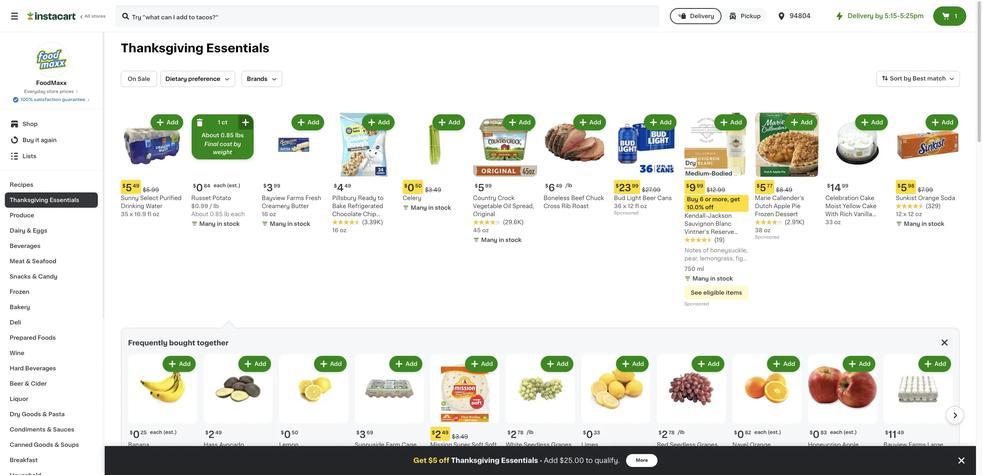 Task type: vqa. For each thing, say whether or not it's contained in the screenshot.


Task type: locate. For each thing, give the bounding box(es) containing it.
0 vertical spatial essentials
[[206, 42, 270, 54]]

2 $ 2 78 from the left
[[508, 430, 524, 439]]

1 soft from the left
[[472, 442, 484, 448]]

$0.50 original price: $3.49 element
[[403, 180, 467, 194]]

lb for navel
[[754, 450, 759, 456]]

0 vertical spatial beverages
[[10, 243, 41, 249]]

frozen link
[[5, 284, 98, 300]]

by inside about 0.85 lbs final cost by weight
[[234, 141, 241, 147]]

canned goods & soups
[[10, 442, 79, 448]]

1 horizontal spatial buy
[[687, 197, 699, 202]]

0 horizontal spatial $ 2 78
[[508, 430, 524, 439]]

3 each (est.) from the left
[[831, 430, 858, 435]]

thanksgiving down the tortillas
[[451, 458, 500, 464]]

0 vertical spatial 33
[[826, 220, 834, 225]]

4 5 from the left
[[901, 183, 908, 193]]

1 horizontal spatial thanksgiving
[[121, 42, 204, 54]]

2 vertical spatial by
[[234, 141, 241, 147]]

49 right 11
[[898, 431, 905, 435]]

0 horizontal spatial orange
[[750, 442, 771, 448]]

1 vertical spatial sponsored badge image
[[756, 235, 780, 240]]

1 2 from the left
[[662, 430, 668, 439]]

boneless
[[544, 195, 570, 201]]

1 horizontal spatial ct
[[222, 120, 228, 125]]

0 horizontal spatial 33
[[594, 431, 601, 435]]

0 horizontal spatial buy
[[23, 137, 34, 143]]

each (est.) right 82
[[755, 430, 782, 435]]

$2.78 per pound element up red seedless grapes on the bottom right of the page
[[657, 427, 727, 441]]

product group containing 9
[[685, 113, 749, 309]]

1 inside button
[[956, 13, 958, 19]]

$2.78 per pound element for white seedless grapes
[[506, 427, 575, 441]]

3 inside item carousel region
[[360, 430, 366, 439]]

0 horizontal spatial farms
[[287, 195, 304, 201]]

$2.78 per pound element
[[657, 427, 727, 441], [506, 427, 575, 441]]

apple inside honeycrisp apple $1.88 / lb
[[843, 442, 859, 448]]

dry
[[686, 160, 696, 166], [10, 412, 20, 417]]

0 inside $0.25 each (estimated) element
[[133, 430, 140, 439]]

buy inside buy 6 or more, get 10.0% off
[[687, 197, 699, 202]]

$ up grade
[[886, 431, 889, 435]]

1 grapes from the left
[[698, 442, 718, 448]]

each inside "element"
[[831, 430, 843, 435]]

lbs
[[235, 133, 244, 138]]

$ 5 99
[[475, 183, 492, 193]]

0 horizontal spatial apple
[[774, 204, 791, 209]]

0 horizontal spatial 12
[[628, 204, 634, 209]]

off inside buy 6 or more, get 10.0% off
[[706, 205, 714, 210]]

1 vertical spatial by
[[904, 76, 912, 81]]

marie
[[756, 195, 771, 201]]

delivery by 5:15-5:25pm link
[[835, 11, 924, 21]]

2 $2.78 per pound element from the left
[[506, 427, 575, 441]]

2 grapes from the left
[[552, 442, 572, 448]]

wine up 'hard'
[[10, 351, 24, 356]]

grapes for red seedless grapes
[[698, 442, 718, 448]]

$ up the hass
[[205, 431, 209, 435]]

/ inside honeycrisp apple $1.88 / lb
[[825, 450, 828, 456]]

$ up celebration
[[828, 184, 831, 189]]

0 for $ 0 50
[[284, 430, 291, 439]]

thanksgiving essentials down recipes link
[[10, 197, 79, 203]]

by for sort
[[904, 76, 912, 81]]

1 each (est.) from the left
[[150, 430, 177, 435]]

0 horizontal spatial to
[[378, 195, 384, 201]]

dry for dry
[[686, 160, 696, 166]]

$ 0 83
[[810, 430, 828, 439]]

$ inside $ 5 99
[[475, 184, 478, 189]]

0 vertical spatial white
[[685, 237, 702, 243]]

hard beverages
[[10, 366, 56, 372]]

delivery for delivery
[[691, 13, 715, 19]]

each
[[214, 183, 226, 188], [231, 212, 245, 217], [150, 430, 162, 435], [755, 430, 767, 435], [831, 430, 843, 435]]

36
[[615, 204, 622, 209]]

bayview farms large grade aa eggs
[[884, 442, 944, 456]]

0 left 83
[[813, 430, 820, 439]]

seedless inside white seedless grapes many in stock
[[524, 442, 550, 448]]

0 vertical spatial sponsored badge image
[[615, 211, 639, 216]]

in down 12 x 12 oz
[[922, 221, 928, 227]]

99 up creamery in the top left of the page
[[274, 184, 281, 189]]

6 inside "element"
[[549, 183, 555, 193]]

add button for white seedless grapes
[[542, 357, 573, 372]]

$9.99 original price: $12.99 element
[[685, 180, 749, 194]]

& left pasta
[[42, 412, 47, 417]]

0 vertical spatial $3.49
[[425, 187, 442, 193]]

1 vertical spatial to
[[586, 458, 593, 464]]

1 78 from the left
[[669, 431, 675, 435]]

in down russet potato $0.99 / lb about 0.85 lb each
[[217, 221, 222, 227]]

x inside $ 5 49 $5.99 sunny select purified drinking water 35 x 16.9 fl oz
[[130, 212, 133, 217]]

dry inside "link"
[[10, 412, 20, 417]]

x down the sunkist
[[904, 212, 907, 217]]

$2.78 per pound element up white seedless grapes many in stock
[[506, 427, 575, 441]]

vanilla
[[855, 212, 873, 217]]

0 vertical spatial ct
[[222, 120, 228, 125]]

(est.) up the potato
[[227, 183, 241, 188]]

49 up mission
[[442, 431, 449, 435]]

by down lbs at the top
[[234, 141, 241, 147]]

1 vertical spatial fl
[[148, 212, 151, 217]]

$ left 69
[[357, 431, 360, 435]]

celebration
[[826, 195, 859, 201]]

38
[[756, 228, 763, 233]]

1 horizontal spatial frozen
[[756, 212, 775, 217]]

$ left 98
[[898, 184, 901, 189]]

$ left 83
[[810, 431, 813, 435]]

apple
[[774, 204, 791, 209], [843, 442, 859, 448]]

3 5 from the left
[[760, 183, 767, 193]]

each (est.)
[[150, 430, 177, 435], [755, 430, 782, 435], [831, 430, 858, 435]]

$ inside $ 0 84 each (est.)
[[193, 184, 196, 189]]

goods inside "link"
[[22, 412, 41, 417]]

2 horizontal spatial thanksgiving
[[451, 458, 500, 464]]

thanksgiving essentials up dietary preference
[[121, 42, 270, 54]]

2 for white seedless grapes
[[511, 430, 517, 439]]

many in stock
[[411, 205, 451, 211], [199, 221, 240, 227], [270, 221, 310, 227], [905, 221, 945, 227], [482, 237, 522, 243], [693, 276, 734, 282], [590, 452, 630, 458]]

shop link
[[5, 116, 98, 132]]

1 horizontal spatial apple
[[843, 442, 859, 448]]

add for sunny select purified drinking water
[[167, 120, 179, 125]]

dairy & eggs link
[[5, 223, 98, 239]]

99
[[274, 184, 281, 189], [485, 184, 492, 189], [633, 184, 639, 189], [697, 184, 704, 189], [843, 184, 849, 189]]

1 horizontal spatial by
[[876, 13, 884, 19]]

beverages down dairy & eggs at the top left of the page
[[10, 243, 41, 249]]

essentials inside 'get $5 off thanksgiving essentials • add $25.00 to qualify.'
[[502, 458, 539, 464]]

2 seedless from the left
[[524, 442, 550, 448]]

product group containing 4
[[332, 113, 397, 235]]

apple inside the marie callender's dutch apple pie frozen dessert
[[774, 204, 791, 209]]

prepared foods
[[10, 335, 56, 341]]

0 for $ 0 84 each (est.)
[[196, 183, 203, 193]]

3 2 from the left
[[435, 430, 441, 439]]

eggs
[[33, 228, 47, 234], [369, 450, 383, 456], [913, 450, 927, 456]]

dietary
[[166, 76, 187, 82]]

sponsored badge image down the "38 oz"
[[756, 235, 780, 240]]

1 horizontal spatial thanksgiving essentials
[[121, 42, 270, 54]]

see eligible items
[[691, 290, 743, 296]]

bayview inside bayview farms fresh creamery butter 16 oz
[[262, 195, 286, 201]]

sauces
[[53, 427, 74, 433]]

2 each (est.) from the left
[[755, 430, 782, 435]]

essentials left •
[[502, 458, 539, 464]]

& left cider
[[25, 381, 29, 387]]

add for red seedless grapes
[[708, 361, 720, 367]]

•
[[540, 458, 543, 464]]

liquor
[[10, 397, 28, 402]]

fl inside $ 5 49 $5.99 sunny select purified drinking water 35 x 16.9 fl oz
[[148, 212, 151, 217]]

$ 2 78 for red seedless grapes
[[659, 430, 675, 439]]

about inside about 0.85 lbs final cost by weight
[[202, 133, 219, 138]]

2 horizontal spatial /lb
[[678, 430, 685, 435]]

$ up country
[[475, 184, 478, 189]]

1 inside hass avocado 1 ct
[[204, 450, 206, 456]]

49 inside $ 6 49 /lb
[[556, 184, 563, 189]]

(est.) inside $0.83 each (estimated) "element"
[[844, 430, 858, 435]]

1 horizontal spatial farms
[[909, 442, 927, 448]]

1 horizontal spatial seedless
[[670, 442, 696, 448]]

eggs right aa
[[913, 450, 927, 456]]

/ inside banana $0.59 / lb
[[146, 450, 149, 456]]

(3.39k)
[[362, 220, 383, 225]]

add for celery
[[449, 120, 461, 125]]

5 inside $ 5 49 $5.99 sunny select purified drinking water 35 x 16.9 fl oz
[[126, 183, 132, 193]]

1 horizontal spatial wine
[[703, 237, 717, 243]]

99 right 23 at the top
[[633, 184, 639, 189]]

treatment tracker modal dialog
[[105, 446, 977, 476]]

add button for honeycrisp apple
[[844, 357, 875, 372]]

49 up sunny
[[133, 184, 140, 189]]

section
[[117, 321, 965, 476]]

99 right 9 at the right top
[[697, 184, 704, 189]]

grapes up $25.00
[[552, 442, 572, 448]]

0 horizontal spatial 1
[[204, 450, 206, 456]]

2 99 from the left
[[485, 184, 492, 189]]

essentials down recipes link
[[50, 197, 79, 203]]

each (est.) for $ 0 82
[[755, 430, 782, 435]]

white up 'get $5 off thanksgiving essentials • add $25.00 to qualify.'
[[506, 442, 523, 448]]

farms inside bayview farms fresh creamery butter 16 oz
[[287, 195, 304, 201]]

soups
[[61, 442, 79, 448]]

& for beer
[[25, 381, 29, 387]]

750
[[685, 266, 696, 272]]

1 horizontal spatial 6
[[700, 197, 704, 202]]

$ left 84
[[193, 184, 196, 189]]

add button for bayview farms large grade aa eggs
[[920, 357, 951, 372]]

1 vertical spatial beverages
[[25, 366, 56, 372]]

buy 6 or more, get 10.0% off
[[687, 197, 741, 210]]

$5.77 original price: $8.49 element
[[756, 180, 820, 194]]

0 vertical spatial 50
[[415, 184, 422, 189]]

0 inside $0.84 each (estimated) element
[[196, 183, 203, 193]]

add button for hass avocado
[[239, 357, 271, 372]]

$ up the red
[[659, 431, 662, 435]]

hard beverages link
[[5, 361, 98, 376]]

many up 'get $5 off thanksgiving essentials • add $25.00 to qualify.'
[[514, 452, 531, 458]]

farms up "butter"
[[287, 195, 304, 201]]

add button for boneless beef chuck cross rib roast
[[575, 115, 606, 130]]

1 horizontal spatial 16
[[332, 228, 339, 233]]

1 vertical spatial frozen
[[10, 289, 29, 295]]

$ up limes
[[583, 431, 587, 435]]

to inside pillsbury ready to bake refrigerated chocolate chip cookie dough
[[378, 195, 384, 201]]

1 vertical spatial 3
[[360, 430, 366, 439]]

(est.) inside $0.82 each (estimated) element
[[768, 430, 782, 435]]

x right 36
[[623, 204, 627, 209]]

produce
[[10, 213, 34, 218]]

& inside 'link'
[[25, 381, 29, 387]]

many in stock down bayview farms fresh creamery butter 16 oz
[[270, 221, 310, 227]]

product group containing 11
[[884, 355, 953, 476]]

1 vertical spatial 50
[[292, 431, 298, 435]]

roast
[[573, 204, 589, 209]]

$ inside $ 9 99
[[687, 184, 690, 189]]

Best match Sort by field
[[877, 71, 961, 87]]

many inside white seedless grapes many in stock
[[514, 452, 531, 458]]

$3.49 inside item carousel region
[[452, 434, 468, 440]]

many in stock inside item carousel region
[[590, 452, 630, 458]]

77
[[768, 184, 773, 189]]

soda
[[941, 195, 956, 201]]

0 horizontal spatial 3
[[267, 183, 273, 193]]

fl
[[636, 204, 639, 209], [148, 212, 151, 217]]

add for mission super soft soft taco flour tortillas
[[482, 361, 493, 367]]

farms inside bayview farms large grade aa eggs
[[909, 442, 927, 448]]

3 99 from the left
[[633, 184, 639, 189]]

0 vertical spatial thanksgiving essentials
[[121, 42, 270, 54]]

to inside 'get $5 off thanksgiving essentials • add $25.00 to qualify.'
[[586, 458, 593, 464]]

3 up creamery in the top left of the page
[[267, 183, 273, 193]]

33 up limes
[[594, 431, 601, 435]]

$12.99
[[707, 187, 726, 193]]

sponsored badge image
[[615, 211, 639, 216], [756, 235, 780, 240], [685, 302, 709, 307]]

$ 5 98 $7.99 sunkist orange soda
[[897, 183, 956, 201]]

49 inside $ 5 49 $5.99 sunny select purified drinking water 35 x 16.9 fl oz
[[133, 184, 140, 189]]

2 horizontal spatial eggs
[[913, 450, 927, 456]]

beer inside 'link'
[[10, 381, 23, 387]]

each (est.) right the 25
[[150, 430, 177, 435]]

satisfaction
[[34, 98, 61, 102]]

0 inside $ 0 50 $3.49 celery
[[408, 183, 415, 193]]

0 horizontal spatial 50
[[292, 431, 298, 435]]

$ up 'celery'
[[405, 184, 408, 189]]

None search field
[[115, 5, 660, 27]]

farms for aa
[[909, 442, 927, 448]]

product group
[[121, 113, 185, 218], [191, 113, 255, 230], [262, 113, 326, 230], [332, 113, 397, 235], [403, 113, 467, 214], [473, 113, 538, 246], [544, 113, 608, 210], [615, 113, 679, 218], [685, 113, 749, 309], [756, 113, 820, 242], [826, 113, 890, 226], [897, 113, 961, 230], [128, 355, 197, 476], [204, 355, 273, 469], [279, 355, 349, 460], [355, 355, 424, 469], [431, 355, 500, 476], [506, 355, 575, 460], [582, 355, 651, 460], [657, 355, 727, 460], [733, 355, 802, 476], [809, 355, 878, 476], [884, 355, 953, 476]]

0 horizontal spatial off
[[439, 458, 450, 464]]

99 inside $ 14 99
[[843, 184, 849, 189]]

white
[[685, 237, 702, 243], [506, 442, 523, 448]]

49 up the hass
[[215, 431, 222, 435]]

5 for $ 5 77
[[760, 183, 767, 193]]

apple up 'dessert'
[[774, 204, 791, 209]]

0 up 'celery'
[[408, 183, 415, 193]]

add button for country crock vegetable oil spread, original
[[504, 115, 535, 130]]

$ up lemon
[[281, 431, 284, 435]]

1 5 from the left
[[126, 183, 132, 193]]

buy left it
[[23, 137, 34, 143]]

4 2 from the left
[[511, 430, 517, 439]]

essentials up brands
[[206, 42, 270, 54]]

99 inside $ 9 99
[[697, 184, 704, 189]]

$ 2 49 inside $2.49 original price: $3.49 element
[[432, 430, 449, 439]]

2 vertical spatial 1
[[204, 450, 206, 456]]

product group containing 23
[[615, 113, 679, 218]]

celebration cake moist yellow cake with rich vanilla buttrcreme
[[826, 195, 877, 225]]

with
[[826, 212, 839, 217]]

$ 2 78 for white seedless grapes
[[508, 430, 524, 439]]

5 for $ 5 99
[[478, 183, 485, 193]]

frozen up bakery
[[10, 289, 29, 295]]

snacks & candy link
[[5, 269, 98, 284]]

oz down creamery in the top left of the page
[[270, 212, 276, 217]]

0 horizontal spatial white
[[506, 442, 523, 448]]

5:15-
[[885, 13, 901, 19]]

/ inside russet potato $0.99 / lb about 0.85 lb each
[[210, 204, 212, 209]]

1 for 1
[[956, 13, 958, 19]]

38 oz
[[756, 228, 771, 233]]

bayview up grade
[[884, 442, 908, 448]]

0 horizontal spatial seedless
[[524, 442, 550, 448]]

sunnyside
[[355, 442, 385, 448]]

delivery inside 'link'
[[848, 13, 874, 19]]

dairy & eggs
[[10, 228, 47, 234]]

$3.49 inside $ 0 50 $3.49 celery
[[425, 187, 442, 193]]

$ 0 50 $3.49 celery
[[403, 183, 442, 201]]

dietary preference button
[[160, 71, 235, 87]]

94804
[[790, 13, 811, 19]]

section containing 0
[[117, 321, 965, 476]]

$ 2 49 up the hass
[[205, 430, 222, 439]]

$ inside $ 0 33
[[583, 431, 587, 435]]

$ inside $ 14 99
[[828, 184, 831, 189]]

12 x 12 oz
[[897, 212, 923, 217]]

many
[[411, 205, 427, 211], [199, 221, 216, 227], [270, 221, 286, 227], [905, 221, 921, 227], [482, 237, 498, 243], [693, 276, 709, 282], [514, 452, 531, 458], [590, 452, 606, 458]]

$5.49 original price: $5.99 element
[[121, 180, 185, 194]]

1 horizontal spatial beer
[[643, 195, 656, 201]]

add button for celebration cake moist yellow cake with rich vanilla buttrcreme
[[857, 115, 888, 130]]

see eligible items button
[[685, 286, 749, 300]]

add for banana
[[179, 361, 191, 367]]

5 left 77
[[760, 183, 767, 193]]

goods down 'condiments & sauces'
[[34, 442, 53, 448]]

condiments
[[10, 427, 46, 433]]

99 right 14
[[843, 184, 849, 189]]

oz right 45
[[483, 228, 489, 233]]

1 horizontal spatial white
[[685, 237, 702, 243]]

0 vertical spatial bayview
[[262, 195, 286, 201]]

delivery inside button
[[691, 13, 715, 19]]

each for $ 0 83
[[831, 430, 843, 435]]

3 for $ 3 99
[[267, 183, 273, 193]]

lb inside navel orange $1.49 / lb
[[754, 450, 759, 456]]

dry up medium-
[[686, 160, 696, 166]]

add for sunnyside farm cage free eggs
[[406, 361, 418, 367]]

product group containing 14
[[826, 113, 890, 226]]

wine
[[703, 237, 717, 243], [10, 351, 24, 356]]

ct
[[222, 120, 228, 125], [208, 450, 213, 456]]

1 99 from the left
[[274, 184, 281, 189]]

0 horizontal spatial ct
[[208, 450, 213, 456]]

many in stock down (29.6k)
[[482, 237, 522, 243]]

2 horizontal spatial essentials
[[502, 458, 539, 464]]

1 horizontal spatial $ 2 78
[[659, 430, 675, 439]]

remove russet potato image
[[195, 118, 205, 127]]

chip
[[363, 212, 377, 217]]

$ inside "$ 0 83"
[[810, 431, 813, 435]]

0 vertical spatial goods
[[22, 412, 41, 417]]

5 left 98
[[901, 183, 908, 193]]

add button for mission super soft soft taco flour tortillas
[[466, 357, 497, 372]]

33
[[826, 220, 834, 225], [594, 431, 601, 435]]

/lb up beef at the top of the page
[[566, 183, 573, 188]]

0 vertical spatial frozen
[[756, 212, 775, 217]]

vegetable
[[473, 204, 502, 209]]

1 vertical spatial apple
[[843, 442, 859, 448]]

$ 0 25
[[130, 430, 147, 439]]

0 horizontal spatial x
[[130, 212, 133, 217]]

84
[[204, 184, 211, 189]]

5 up sunny
[[126, 183, 132, 193]]

buy up 10.0%
[[687, 197, 699, 202]]

stock up see eligible items button
[[717, 276, 734, 282]]

$ up creamery in the top left of the page
[[264, 184, 267, 189]]

$ inside $ 5 49 $5.99 sunny select purified drinking water 35 x 16.9 fl oz
[[123, 184, 126, 189]]

2 up the hass
[[209, 430, 215, 439]]

apple down $0.83 each (estimated) "element"
[[843, 442, 859, 448]]

ct down the hass
[[208, 450, 213, 456]]

$ 5 49 $5.99 sunny select purified drinking water 35 x 16.9 fl oz
[[121, 183, 182, 217]]

add button for red seedless grapes
[[693, 357, 724, 372]]

many down 45 oz
[[482, 237, 498, 243]]

$ up 'get $5 off thanksgiving essentials • add $25.00 to qualify.'
[[508, 431, 511, 435]]

$ inside $ 5 98 $7.99 sunkist orange soda
[[898, 184, 901, 189]]

2 for mission super soft soft taco flour tortillas
[[435, 430, 441, 439]]

in up 'get $5 off thanksgiving essentials • add $25.00 to qualify.'
[[532, 452, 537, 458]]

/ right "$1.49" on the right of the page
[[750, 450, 752, 456]]

$0.99
[[191, 204, 208, 209]]

(est.) for $ 0 83
[[844, 430, 858, 435]]

1 horizontal spatial $ 2 49
[[432, 430, 449, 439]]

1 for 1 ct
[[218, 120, 220, 125]]

$ 9 99
[[687, 183, 704, 193]]

0 left 82
[[738, 430, 745, 439]]

add button for limes
[[617, 357, 649, 372]]

0 for $ 0 50 $3.49 celery
[[408, 183, 415, 193]]

add button for bayview farms fresh creamery butter
[[292, 115, 324, 130]]

guarantee
[[62, 98, 85, 102]]

0 for $ 0 83
[[813, 430, 820, 439]]

1 horizontal spatial dry
[[686, 160, 696, 166]]

1 vertical spatial beer
[[10, 381, 23, 387]]

eggs inside "sunnyside farm cage free eggs"
[[369, 450, 383, 456]]

1 horizontal spatial to
[[586, 458, 593, 464]]

each (est.) inside $0.25 each (estimated) element
[[150, 430, 177, 435]]

off down the taco on the left
[[439, 458, 450, 464]]

5 inside $ 5 98 $7.99 sunkist orange soda
[[901, 183, 908, 193]]

beer down $27.99
[[643, 195, 656, 201]]

0 horizontal spatial fl
[[148, 212, 151, 217]]

x right 35
[[130, 212, 133, 217]]

/lb for white seedless grapes
[[527, 430, 534, 435]]

$ 11 49
[[886, 430, 905, 439]]

each (est.) up honeycrisp apple $1.88 / lb
[[831, 430, 858, 435]]

$ inside $ 3 69
[[357, 431, 360, 435]]

bayview inside bayview farms large grade aa eggs
[[884, 442, 908, 448]]

dry for dry goods & pasta
[[10, 412, 20, 417]]

1 horizontal spatial $2.78 per pound element
[[657, 427, 727, 441]]

12
[[628, 204, 634, 209], [897, 212, 903, 217], [909, 212, 915, 217]]

1 $ 2 78 from the left
[[659, 430, 675, 439]]

(est.) for $ 0 82
[[768, 430, 782, 435]]

/ inside navel orange $1.49 / lb
[[750, 450, 752, 456]]

$0.59
[[128, 450, 145, 456]]

16 inside the product group
[[332, 228, 339, 233]]

blanc
[[716, 221, 732, 227]]

& for snacks
[[32, 274, 37, 280]]

1 horizontal spatial each (est.)
[[755, 430, 782, 435]]

0 horizontal spatial delivery
[[691, 13, 715, 19]]

sponsored badge image for 5
[[756, 235, 780, 240]]

/ for $1.88
[[825, 450, 828, 456]]

each for $ 0 82
[[755, 430, 767, 435]]

1 horizontal spatial x
[[623, 204, 627, 209]]

1 $2.78 per pound element from the left
[[657, 427, 727, 441]]

$2.49 original price: $3.49 element
[[431, 427, 500, 441]]

1 horizontal spatial $3.49
[[452, 434, 468, 440]]

dessert
[[776, 212, 799, 217]]

99 inside $ 5 99
[[485, 184, 492, 189]]

0 horizontal spatial 6
[[549, 183, 555, 193]]

increment quantity of russet potato image
[[241, 118, 251, 127]]

1 $ 2 49 from the left
[[205, 430, 222, 439]]

0 vertical spatial buy
[[23, 137, 34, 143]]

9
[[690, 183, 696, 193]]

0 horizontal spatial sponsored badge image
[[615, 211, 639, 216]]

1 horizontal spatial off
[[706, 205, 714, 210]]

or
[[705, 197, 711, 202]]

thanksgiving essentials
[[121, 42, 270, 54], [10, 197, 79, 203]]

seedless for red
[[670, 442, 696, 448]]

1 horizontal spatial fl
[[636, 204, 639, 209]]

$3.49
[[425, 187, 442, 193], [452, 434, 468, 440]]

0 inside $0.82 each (estimated) element
[[738, 430, 745, 439]]

0 horizontal spatial each (est.)
[[150, 430, 177, 435]]

1 vertical spatial off
[[439, 458, 450, 464]]

add for hass avocado
[[255, 361, 266, 367]]

0 up limes
[[587, 430, 593, 439]]

moist
[[826, 204, 842, 209]]

oz
[[641, 204, 648, 209], [153, 212, 160, 217], [270, 212, 276, 217], [916, 212, 923, 217], [835, 220, 842, 225], [340, 228, 347, 233], [483, 228, 489, 233], [765, 228, 771, 233]]

ready
[[358, 195, 377, 201]]

5 for $ 5 98 $7.99 sunkist orange soda
[[901, 183, 908, 193]]

5 99 from the left
[[843, 184, 849, 189]]

4 99 from the left
[[697, 184, 704, 189]]

add button for navel orange
[[769, 357, 800, 372]]

$6.49 per pound element
[[544, 180, 608, 194]]

1 vertical spatial white
[[506, 442, 523, 448]]

each inside $ 0 84 each (est.)
[[214, 183, 226, 188]]

2 $ 2 49 from the left
[[432, 430, 449, 439]]

soft down $2.49 original price: $3.49 element
[[485, 442, 497, 448]]

2 5 from the left
[[478, 183, 485, 193]]

add button for sunny select purified drinking water
[[151, 115, 183, 130]]

oz inside bayview farms fresh creamery butter 16 oz
[[270, 212, 276, 217]]

wine inside 'kendall-jackson sauvignon blanc vintner's reserve white wine'
[[703, 237, 717, 243]]

white inside 'kendall-jackson sauvignon blanc vintner's reserve white wine'
[[685, 237, 702, 243]]

$ down medium-
[[687, 184, 690, 189]]

0 vertical spatial fl
[[636, 204, 639, 209]]

0 horizontal spatial /lb
[[527, 430, 534, 435]]

0 vertical spatial 1
[[956, 13, 958, 19]]

lb
[[214, 204, 219, 209], [224, 212, 230, 217], [150, 450, 156, 456], [754, 450, 759, 456], [829, 450, 835, 456]]

$ left the 25
[[130, 431, 133, 435]]

many in stock down 12 x 12 oz
[[905, 221, 945, 227]]

everyday store prices
[[24, 89, 74, 94]]

50 up lemon
[[292, 431, 298, 435]]

1 horizontal spatial 78
[[669, 431, 675, 435]]

100% satisfaction guarantee button
[[13, 95, 90, 103]]

2 vertical spatial essentials
[[502, 458, 539, 464]]

1 vertical spatial about
[[191, 212, 209, 217]]

/lb up white seedless grapes many in stock
[[527, 430, 534, 435]]

1 horizontal spatial grapes
[[698, 442, 718, 448]]

dry inside thanksgiving essentials 'main content'
[[686, 160, 696, 166]]

frozen down "dutch"
[[756, 212, 775, 217]]

2 horizontal spatial each (est.)
[[831, 430, 858, 435]]

many in stock down $ 0 50 $3.49 celery
[[411, 205, 451, 211]]

medium-bodied
[[686, 171, 733, 177]]

bayview farms fresh creamery butter 16 oz
[[262, 195, 321, 217]]

(est.) up honeycrisp apple $1.88 / lb
[[844, 430, 858, 435]]

$ 0 33
[[583, 430, 601, 439]]

0 horizontal spatial grapes
[[552, 442, 572, 448]]

$ up the boneless
[[546, 184, 549, 189]]

1 horizontal spatial 33
[[826, 220, 834, 225]]

0 for $ 0 25
[[133, 430, 140, 439]]

1 seedless from the left
[[670, 442, 696, 448]]

$ left 77
[[757, 184, 760, 189]]

stock up •
[[539, 452, 555, 458]]

thanksgiving up produce
[[10, 197, 48, 203]]

add for sunkist orange soda
[[942, 120, 954, 125]]

each (est.) for $ 0 25
[[150, 430, 177, 435]]

1 vertical spatial buy
[[687, 197, 699, 202]]

to down limes
[[586, 458, 593, 464]]

oz inside bud light beer cans 36 x 12 fl oz
[[641, 204, 648, 209]]

0 vertical spatial 3
[[267, 183, 273, 193]]

35
[[121, 212, 128, 217]]

sunnyside farm cage free eggs
[[355, 442, 417, 456]]

2 78 from the left
[[518, 431, 524, 435]]

to
[[378, 195, 384, 201], [586, 458, 593, 464]]

33 down with
[[826, 220, 834, 225]]

1 horizontal spatial 3
[[360, 430, 366, 439]]

farms for butter
[[287, 195, 304, 201]]

beer & cider link
[[5, 376, 98, 392]]

0 inside $0.83 each (estimated) "element"
[[813, 430, 820, 439]]

meat & seafood
[[10, 259, 56, 264]]

& for meat
[[26, 259, 31, 264]]

0 vertical spatial 0.85
[[221, 133, 234, 138]]

2 soft from the left
[[485, 442, 497, 448]]

bayview up creamery in the top left of the page
[[262, 195, 286, 201]]

0 vertical spatial beer
[[643, 195, 656, 201]]



Task type: describe. For each thing, give the bounding box(es) containing it.
navel
[[733, 442, 749, 448]]

$0.83 each (estimated) element
[[809, 427, 878, 441]]

everyday store prices link
[[24, 89, 79, 95]]

stock up the qualify.
[[614, 452, 630, 458]]

each (est.) for $ 0 83
[[831, 430, 858, 435]]

add for celebration cake moist yellow cake with rich vanilla buttrcreme
[[872, 120, 884, 125]]

$ 0 50
[[281, 430, 298, 439]]

Search field
[[116, 6, 659, 27]]

99 for 5
[[485, 184, 492, 189]]

thanksgiving essentials link
[[5, 193, 98, 208]]

$ inside the $ 0 25
[[130, 431, 133, 435]]

(29.6k)
[[503, 220, 524, 225]]

delivery button
[[670, 8, 722, 24]]

78 for white seedless grapes
[[518, 431, 524, 435]]

get
[[731, 197, 741, 202]]

$ inside $ 3 99
[[264, 184, 267, 189]]

white inside white seedless grapes many in stock
[[506, 442, 523, 448]]

liquor link
[[5, 392, 98, 407]]

jackson
[[709, 213, 732, 219]]

foods
[[38, 335, 56, 341]]

frozen inside the marie callender's dutch apple pie frozen dessert
[[756, 212, 775, 217]]

oz right 38
[[765, 228, 771, 233]]

bayview for creamery
[[262, 195, 286, 201]]

$0.82 each (estimated) element
[[733, 427, 802, 441]]

$25.00
[[560, 458, 584, 464]]

many down creamery in the top left of the page
[[270, 221, 286, 227]]

many down 12 x 12 oz
[[905, 221, 921, 227]]

$ 5 77
[[757, 183, 773, 193]]

bake
[[332, 204, 346, 209]]

add for white seedless grapes
[[557, 361, 569, 367]]

/lb inside $ 6 49 /lb
[[566, 183, 573, 188]]

in down bayview farms fresh creamery butter 16 oz
[[288, 221, 293, 227]]

add for honeycrisp apple
[[860, 361, 871, 367]]

in up eligible
[[711, 276, 716, 282]]

prepared foods link
[[5, 330, 98, 346]]

fl inside bud light beer cans 36 x 12 fl oz
[[636, 204, 639, 209]]

kendall-jackson sauvignon blanc vintner's reserve white wine
[[685, 213, 735, 243]]

78 for red seedless grapes
[[669, 431, 675, 435]]

off inside 'get $5 off thanksgiving essentials • add $25.00 to qualify.'
[[439, 458, 450, 464]]

add for limes
[[633, 361, 645, 367]]

deli
[[10, 320, 21, 326]]

4
[[337, 183, 344, 193]]

white seedless grapes many in stock
[[506, 442, 572, 458]]

1 vertical spatial thanksgiving
[[10, 197, 48, 203]]

100%
[[21, 98, 33, 102]]

1 ct
[[218, 120, 228, 125]]

1 vertical spatial essentials
[[50, 197, 79, 203]]

seedless for white
[[524, 442, 550, 448]]

bud light beer cans 36 x 12 fl oz
[[615, 195, 672, 209]]

bayview for grade
[[884, 442, 908, 448]]

cost
[[220, 141, 232, 147]]

$ up mission
[[432, 431, 435, 435]]

add for country crock vegetable oil spread, original
[[519, 120, 531, 125]]

$2.78 per pound element for red seedless grapes
[[657, 427, 727, 441]]

foodmaxx logo image
[[34, 42, 69, 77]]

snacks
[[10, 274, 31, 280]]

lb inside banana $0.59 / lb
[[150, 450, 156, 456]]

$ inside the $ 23 99
[[616, 184, 619, 189]]

$ inside $ 0 50 $3.49 celery
[[405, 184, 408, 189]]

33 inside $ 0 33
[[594, 431, 601, 435]]

each for $ 0 25
[[150, 430, 162, 435]]

$ 3 99
[[264, 183, 281, 193]]

$ inside $ 4 49
[[334, 184, 337, 189]]

$ inside "$ 11 49"
[[886, 431, 889, 435]]

$ inside $ 6 49 /lb
[[546, 184, 549, 189]]

$5
[[429, 458, 438, 464]]

99 for 23
[[633, 184, 639, 189]]

add button for pillsbury ready to bake refrigerated chocolate chip cookie dough
[[363, 115, 394, 130]]

farm
[[386, 442, 400, 448]]

cage
[[402, 442, 417, 448]]

bodied
[[712, 171, 733, 177]]

orange inside $ 5 98 $7.99 sunkist orange soda
[[919, 195, 940, 201]]

pickup
[[741, 13, 761, 19]]

1 button
[[934, 6, 967, 26]]

store
[[47, 89, 59, 94]]

spread,
[[513, 204, 535, 209]]

thanksgiving essentials inside 'main content'
[[121, 42, 270, 54]]

50 for celery
[[415, 184, 422, 189]]

& for condiments
[[47, 427, 52, 433]]

add for boneless beef chuck cross rib roast
[[590, 120, 602, 125]]

dietary preference
[[166, 76, 221, 82]]

canned goods & soups link
[[5, 438, 98, 453]]

crock
[[498, 195, 515, 201]]

(est.) for $ 0 25
[[164, 430, 177, 435]]

& inside "link"
[[42, 412, 47, 417]]

& for dairy
[[27, 228, 31, 234]]

99 for 14
[[843, 184, 849, 189]]

kendall-
[[685, 213, 709, 219]]

lb for russet
[[214, 204, 219, 209]]

creamery
[[262, 204, 290, 209]]

oz inside $ 5 49 $5.99 sunny select purified drinking water 35 x 16.9 fl oz
[[153, 212, 160, 217]]

oz down the sunkist
[[916, 212, 923, 217]]

23
[[619, 183, 632, 193]]

add button for celery
[[434, 115, 465, 130]]

oz down with
[[835, 220, 842, 225]]

$ inside the '$ 0 50'
[[281, 431, 284, 435]]

1 vertical spatial wine
[[10, 351, 24, 356]]

$23.99 original price: $27.99 element
[[615, 180, 679, 194]]

16 inside bayview farms fresh creamery butter 16 oz
[[262, 212, 268, 217]]

0 vertical spatial thanksgiving
[[121, 42, 204, 54]]

2 for red seedless grapes
[[662, 430, 668, 439]]

instacart logo image
[[27, 11, 76, 21]]

$0.25 each (estimated) element
[[128, 427, 197, 441]]

weight
[[213, 150, 232, 155]]

eggs inside bayview farms large grade aa eggs
[[913, 450, 927, 456]]

1 horizontal spatial essentials
[[206, 42, 270, 54]]

beef
[[572, 195, 585, 201]]

buy for buy it again
[[23, 137, 34, 143]]

produce link
[[5, 208, 98, 223]]

16.9
[[134, 212, 146, 217]]

beverages inside beverages link
[[10, 243, 41, 249]]

about inside russet potato $0.99 / lb about 0.85 lb each
[[191, 212, 209, 217]]

2 2 from the left
[[209, 430, 215, 439]]

super
[[454, 442, 471, 448]]

49 inside $ 4 49
[[345, 184, 351, 189]]

add button for sunkist orange soda
[[927, 115, 958, 130]]

16 oz
[[332, 228, 347, 233]]

all stores link
[[27, 5, 106, 27]]

dry goods & pasta link
[[5, 407, 98, 422]]

add for lemon
[[330, 361, 342, 367]]

russet potato $0.99 / lb about 0.85 lb each
[[191, 195, 245, 217]]

$5.98 original price: $7.99 element
[[897, 180, 961, 194]]

0.85 inside about 0.85 lbs final cost by weight
[[221, 133, 234, 138]]

100% satisfaction guarantee
[[21, 98, 85, 102]]

0 vertical spatial cake
[[861, 195, 875, 201]]

add button for lemon
[[315, 357, 346, 372]]

0 horizontal spatial eggs
[[33, 228, 47, 234]]

2 vertical spatial sponsored badge image
[[685, 302, 709, 307]]

stock down (29.6k)
[[506, 237, 522, 243]]

ct inside hass avocado 1 ct
[[208, 450, 213, 456]]

& left soups
[[55, 442, 59, 448]]

lb for honeycrisp
[[829, 450, 835, 456]]

add for navel orange
[[784, 361, 796, 367]]

thanksgiving inside 'get $5 off thanksgiving essentials • add $25.00 to qualify.'
[[451, 458, 500, 464]]

stock down (329) on the top of the page
[[929, 221, 945, 227]]

tortillas
[[461, 450, 483, 456]]

add for pillsbury ready to bake refrigerated chocolate chip cookie dough
[[378, 120, 390, 125]]

many up the qualify.
[[590, 452, 606, 458]]

orange inside navel orange $1.49 / lb
[[750, 442, 771, 448]]

banana $0.59 / lb
[[128, 442, 156, 456]]

1 horizontal spatial 12
[[897, 212, 903, 217]]

99 for 9
[[697, 184, 704, 189]]

buttrcreme
[[826, 220, 858, 225]]

thanksgiving essentials main content
[[105, 32, 977, 476]]

recipes link
[[5, 177, 98, 193]]

add for bayview farms large grade aa eggs
[[935, 361, 947, 367]]

it
[[35, 137, 39, 143]]

99 for 3
[[274, 184, 281, 189]]

goods for dry
[[22, 412, 41, 417]]

$ 0 84 each (est.)
[[193, 183, 241, 193]]

foodmaxx
[[36, 80, 67, 86]]

(est.) inside $ 0 84 each (est.)
[[227, 183, 241, 188]]

(329)
[[926, 204, 942, 209]]

1 vertical spatial thanksgiving essentials
[[10, 197, 79, 203]]

sponsored badge image for 23
[[615, 211, 639, 216]]

beer & cider
[[10, 381, 47, 387]]

x inside bud light beer cans 36 x 12 fl oz
[[623, 204, 627, 209]]

foodmaxx link
[[34, 42, 69, 87]]

hard
[[10, 366, 24, 372]]

1 vertical spatial cake
[[863, 204, 877, 209]]

select
[[140, 195, 158, 201]]

$ inside $ 5 77
[[757, 184, 760, 189]]

0.85 inside russet potato $0.99 / lb about 0.85 lb each
[[210, 212, 223, 217]]

each inside russet potato $0.99 / lb about 0.85 lb each
[[231, 212, 245, 217]]

6 for buy
[[700, 197, 704, 202]]

/ for $1.49
[[750, 450, 752, 456]]

sauvignon
[[685, 221, 715, 227]]

cans
[[658, 195, 672, 201]]

shop
[[23, 121, 38, 127]]

6 for $
[[549, 183, 555, 193]]

/lb for red seedless grapes
[[678, 430, 685, 435]]

vintner's
[[685, 229, 710, 235]]

light
[[627, 195, 642, 201]]

many in stock up eligible
[[693, 276, 734, 282]]

stock down "butter"
[[294, 221, 310, 227]]

in up the qualify.
[[607, 452, 613, 458]]

many in stock down russet potato $0.99 / lb about 0.85 lb each
[[199, 221, 240, 227]]

add inside 'get $5 off thanksgiving essentials • add $25.00 to qualify.'
[[544, 458, 558, 464]]

many down 'celery'
[[411, 205, 427, 211]]

$ inside $ 0 82
[[735, 431, 738, 435]]

by for delivery
[[876, 13, 884, 19]]

in inside white seedless grapes many in stock
[[532, 452, 537, 458]]

2 horizontal spatial 12
[[909, 212, 915, 217]]

many down $0.99
[[199, 221, 216, 227]]

grapes for white seedless grapes many in stock
[[552, 442, 572, 448]]

red
[[657, 442, 669, 448]]

buy for buy 6 or more, get 10.0% off
[[687, 197, 699, 202]]

5 for $ 5 49 $5.99 sunny select purified drinking water 35 x 16.9 fl oz
[[126, 183, 132, 193]]

aa
[[903, 450, 911, 456]]

final
[[205, 141, 219, 147]]

/ for $0.99
[[210, 204, 212, 209]]

49 inside "$ 11 49"
[[898, 431, 905, 435]]

item carousel region
[[117, 351, 965, 476]]

stock inside white seedless grapes many in stock
[[539, 452, 555, 458]]

in down $ 0 50 $3.49 celery
[[429, 205, 434, 211]]

avocado
[[219, 442, 244, 448]]

0 for $ 0 33
[[587, 430, 593, 439]]

(2.91k)
[[785, 220, 805, 225]]

14
[[831, 183, 842, 193]]

dutch
[[756, 204, 773, 209]]

more
[[636, 459, 649, 463]]

stock down $0.50 original price: $3.49 element
[[435, 205, 451, 211]]

12 inside bud light beer cans 36 x 12 fl oz
[[628, 204, 634, 209]]

2 horizontal spatial x
[[904, 212, 907, 217]]

service type group
[[670, 8, 768, 24]]

beverages inside hard beverages link
[[25, 366, 56, 372]]

brands button
[[242, 71, 283, 87]]

many down ml
[[693, 276, 709, 282]]

3 for $ 3 69
[[360, 430, 366, 439]]

in down (29.6k)
[[499, 237, 504, 243]]

section inside thanksgiving essentials 'main content'
[[117, 321, 965, 476]]

purified
[[160, 195, 182, 201]]

fresh
[[306, 195, 321, 201]]

snacks & candy
[[10, 274, 57, 280]]

goods for canned
[[34, 442, 53, 448]]

oz down 'cookie'
[[340, 228, 347, 233]]

add button for sunnyside farm cage free eggs
[[391, 357, 422, 372]]

$0.84 each (estimated) element
[[191, 180, 255, 194]]

beer inside bud light beer cans 36 x 12 fl oz
[[643, 195, 656, 201]]

50 for 0
[[292, 431, 298, 435]]

$ 0 82
[[735, 430, 752, 439]]

on
[[128, 76, 136, 82]]

stock down russet potato $0.99 / lb about 0.85 lb each
[[224, 221, 240, 227]]

celery
[[403, 195, 422, 201]]

pasta
[[48, 412, 65, 417]]

11
[[889, 430, 897, 439]]

buy it again link
[[5, 132, 98, 148]]

more button
[[627, 455, 658, 467]]

add for bayview farms fresh creamery butter
[[308, 120, 320, 125]]

product group containing 6
[[544, 113, 608, 210]]

best match
[[913, 76, 947, 81]]

add button for banana
[[164, 357, 195, 372]]



